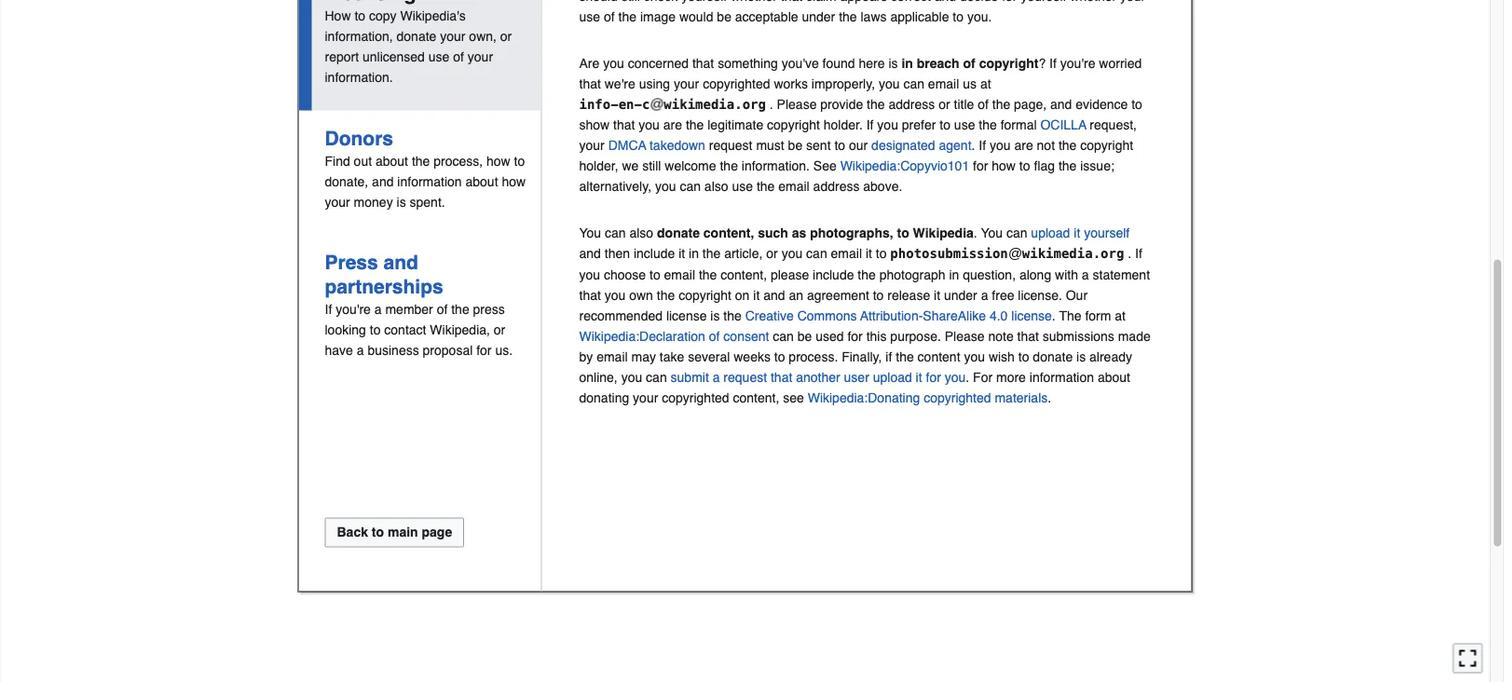 Task type: describe. For each thing, give the bounding box(es) containing it.
on
[[735, 288, 750, 303]]

of inside the creative commons attribution-sharealike 4.0 license . the form at wikipedia:declaration of consent
[[709, 329, 720, 344]]

looking
[[325, 323, 366, 338]]

. down submissions
[[1048, 391, 1052, 406]]

information. inside how to copy wikipedia's information, donate your own, or report unlicensed use of your information.
[[325, 71, 393, 85]]

used
[[816, 329, 844, 344]]

of inside how to copy wikipedia's information, donate your own, or report unlicensed use of your information.
[[453, 50, 464, 65]]

1 horizontal spatial about
[[466, 174, 498, 189]]

to left "our"
[[835, 139, 846, 153]]

at inside ? if you're worried that we're using your copyrighted works improperly, you can email us at
[[981, 77, 992, 91]]

. inside . for more information about donating your copyrighted content, see
[[966, 370, 970, 385]]

the inside you can also donate content, such as photographs, to wikipedia . you can upload it yourself and then include it in the article, or you can email it to
[[703, 247, 721, 262]]

and inside donors find out about the process, how to donate, and information about how your money is spent.
[[372, 174, 394, 189]]

creative commons attribution-sharealike 4.0 license . the form at wikipedia:declaration of consent
[[579, 309, 1126, 344]]

can up @ icon
[[1007, 226, 1028, 241]]

copy
[[369, 9, 397, 24]]

the inside press and partnerships if you're a member of the press looking to contact wikipedia, or have a business proposal for us.
[[451, 302, 470, 317]]

agreement
[[807, 288, 870, 303]]

license inside . if you choose to email the content, please include the photograph in question, along with a statement that you own the copyright on it and an agreement to release it under a free license. our recommended license is the
[[666, 309, 707, 324]]

at inside the creative commons attribution-sharealike 4.0 license . the form at wikipedia:declaration of consent
[[1115, 309, 1126, 324]]

that left something
[[693, 56, 714, 71]]

press
[[473, 302, 505, 317]]

use inside how to copy wikipedia's information, donate your own, or report unlicensed use of your information.
[[429, 50, 450, 65]]

made
[[1118, 329, 1151, 344]]

please inside . please provide the address or title of the page, and evidence to show that you are the legitimate copyright holder. if you prefer to use the formal
[[777, 97, 817, 112]]

the up formal
[[993, 97, 1011, 112]]

you inside you can also donate content, such as photographs, to wikipedia . you can upload it yourself and then include it in the article, or you can email it to
[[782, 247, 803, 262]]

can be used for this purpose. please note that submissions made by email may take several weeks to process. finally, if the content you wish to donate is already online, you can
[[579, 329, 1151, 385]]

address inside for how to flag the issue; alternatively, you can also use the email address above.
[[814, 180, 860, 195]]

finally,
[[842, 350, 882, 365]]

along
[[1020, 268, 1052, 283]]

if inside . please provide the address or title of the page, and evidence to show that you are the legitimate copyright holder. if you prefer to use the formal
[[867, 118, 874, 133]]

. please provide the address or title of the page, and evidence to show that you are the legitimate copyright holder. if you prefer to use the formal
[[579, 97, 1143, 133]]

content, inside . if you choose to email the content, please include the photograph in question, along with a statement that you own the copyright on it and an agreement to release it under a free license. our recommended license is the
[[721, 268, 767, 283]]

see
[[783, 391, 804, 406]]

and inside press and partnerships if you're a member of the press looking to contact wikipedia, or have a business proposal for us.
[[384, 252, 418, 275]]

designated agent link
[[872, 139, 972, 153]]

copyright inside . if you choose to email the content, please include the photograph in question, along with a statement that you own the copyright on it and an agreement to release it under a free license. our recommended license is the
[[679, 288, 732, 303]]

with
[[1055, 268, 1079, 283]]

you up we're at the left
[[603, 56, 624, 71]]

the right flag on the right top of the page
[[1059, 159, 1077, 174]]

our
[[849, 139, 868, 153]]

request, your
[[579, 118, 1137, 153]]

your down wikipedia's
[[440, 29, 466, 44]]

to up attribution-
[[873, 288, 884, 303]]

is right here
[[889, 56, 898, 71]]

works
[[774, 77, 808, 91]]

worried
[[1099, 56, 1142, 71]]

creative
[[746, 309, 794, 324]]

for inside the can be used for this purpose. please note that submissions made by email may take several weeks to process. finally, if the content you wish to donate is already online, you can
[[848, 329, 863, 344]]

0 vertical spatial in
[[902, 56, 913, 71]]

@ image
[[650, 99, 664, 113]]

concerned
[[628, 56, 689, 71]]

or inside press and partnerships if you're a member of the press looking to contact wikipedia, or have a business proposal for us.
[[494, 323, 506, 338]]

money
[[354, 195, 393, 210]]

process.
[[789, 350, 838, 365]]

. if you choose to email the content, please include the photograph in question, along with a statement that you own the copyright on it and an agreement to release it under a free license. our recommended license is the
[[579, 247, 1150, 324]]

the
[[1060, 309, 1082, 324]]

submit a request that another user upload it for you link
[[671, 370, 966, 385]]

it left 'article,'
[[679, 247, 685, 262]]

press and partnerships link
[[325, 252, 443, 298]]

own
[[629, 288, 653, 303]]

the down you can also donate content, such as photographs, to wikipedia . you can upload it yourself and then include it in the article, or you can email it to
[[858, 268, 876, 283]]

free
[[992, 288, 1015, 303]]

may
[[632, 350, 656, 365]]

you down may
[[622, 370, 643, 385]]

can down the creative
[[773, 329, 794, 344]]

can down as
[[807, 247, 828, 262]]

another
[[796, 370, 841, 385]]

wikipedia:declaration of consent link
[[579, 329, 769, 344]]

of up us
[[964, 56, 976, 71]]

use inside for how to flag the issue; alternatively, you can also use the email address above.
[[732, 180, 753, 195]]

donors link
[[325, 128, 393, 150]]

as
[[792, 226, 807, 241]]

creative commons attribution-sharealike 4.0 license link
[[746, 309, 1052, 324]]

and inside . if you choose to email the content, please include the photograph in question, along with a statement that you own the copyright on it and an agreement to release it under a free license. our recommended license is the
[[764, 288, 785, 303]]

license.
[[1018, 288, 1063, 303]]

the right own
[[657, 288, 675, 303]]

the up takedown
[[686, 118, 704, 133]]

of inside . please provide the address or title of the page, and evidence to show that you are the legitimate copyright holder. if you prefer to use the formal
[[978, 97, 989, 112]]

you're inside press and partnerships if you're a member of the press looking to contact wikipedia, or have a business proposal for us.
[[336, 302, 371, 317]]

to up 'agent'
[[940, 118, 951, 133]]

a left free
[[981, 288, 989, 303]]

an
[[789, 288, 804, 303]]

info-
[[579, 97, 619, 112]]

member
[[385, 302, 433, 317]]

is inside the can be used for this purpose. please note that submissions made by email may take several weeks to process. finally, if the content you wish to donate is already online, you can
[[1077, 350, 1086, 365]]

that up see
[[771, 370, 793, 385]]

to left wikipedia
[[897, 226, 910, 241]]

and inside you can also donate content, such as photographs, to wikipedia . you can upload it yourself and then include it in the article, or you can email it to
[[579, 247, 601, 262]]

wikipedia,
[[430, 323, 490, 338]]

en-
[[619, 97, 642, 112]]

you inside . if you are not the copyright holder, we still welcome the information. see
[[990, 139, 1011, 153]]

wikipedia:copyvio101 link
[[841, 159, 970, 174]]

formal
[[1001, 118, 1037, 133]]

process,
[[434, 154, 483, 169]]

if
[[886, 350, 893, 365]]

. if you are not the copyright holder, we still welcome the information. see
[[579, 139, 1134, 174]]

for inside for how to flag the issue; alternatively, you can also use the email address above.
[[973, 159, 989, 174]]

0 vertical spatial be
[[788, 139, 803, 153]]

license inside the creative commons attribution-sharealike 4.0 license . the form at wikipedia:declaration of consent
[[1012, 309, 1052, 324]]

business
[[368, 343, 419, 358]]

contact
[[384, 323, 426, 338]]

something
[[718, 56, 778, 71]]

welcome
[[665, 159, 717, 174]]

we
[[622, 159, 639, 174]]

of inside press and partnerships if you're a member of the press looking to contact wikipedia, or have a business proposal for us.
[[437, 302, 448, 317]]

copyright up page,
[[979, 56, 1039, 71]]

online,
[[579, 370, 618, 385]]

can up 'then'
[[605, 226, 626, 241]]

wish
[[989, 350, 1015, 365]]

you down c
[[639, 118, 660, 133]]

to right wish
[[1019, 350, 1030, 365]]

back to main page
[[337, 525, 452, 540]]

copyrighted inside . for more information about donating your copyrighted content, see
[[662, 391, 730, 406]]

if for email
[[1050, 56, 1057, 71]]

to up own
[[650, 268, 661, 283]]

alternatively,
[[579, 180, 652, 195]]

how inside for how to flag the issue; alternatively, you can also use the email address above.
[[992, 159, 1016, 174]]

partnerships
[[325, 276, 443, 298]]

information. inside . if you are not the copyright holder, we still welcome the information. see
[[742, 159, 810, 174]]

prefer
[[902, 118, 936, 133]]

copyright inside . if you are not the copyright holder, we still welcome the information. see
[[1081, 139, 1134, 153]]

you up the recommended
[[605, 288, 626, 303]]

note
[[989, 329, 1014, 344]]

the down ocilla link
[[1059, 139, 1077, 153]]

photographs,
[[810, 226, 894, 241]]

if for question,
[[1136, 247, 1143, 262]]

spent.
[[410, 195, 445, 210]]

agent
[[939, 139, 972, 153]]

your inside . for more information about donating your copyrighted content, see
[[633, 391, 659, 406]]

wikipedia:donating
[[808, 391, 920, 406]]

holder,
[[579, 159, 619, 174]]

content, inside . for more information about donating your copyrighted content, see
[[733, 391, 780, 406]]

to inside for how to flag the issue; alternatively, you can also use the email address above.
[[1020, 159, 1031, 174]]

information inside . for more information about donating your copyrighted content, see
[[1030, 370, 1095, 385]]

copyrighted down "for"
[[924, 391, 992, 406]]

evidence
[[1076, 97, 1128, 112]]

it down photographs,
[[866, 247, 873, 262]]

to inside back to main page link
[[372, 525, 384, 540]]

information inside donors find out about the process, how to donate, and information about how your money is spent.
[[397, 174, 462, 189]]

. inside the creative commons attribution-sharealike 4.0 license . the form at wikipedia:declaration of consent
[[1052, 309, 1056, 324]]

submissions
[[1043, 329, 1115, 344]]

. inside you can also donate content, such as photographs, to wikipedia . you can upload it yourself and then include it in the article, or you can email it to
[[974, 226, 978, 241]]

you can also donate content, such as photographs, to wikipedia . you can upload it yourself and then include it in the article, or you can email it to
[[579, 226, 1130, 262]]

can down may
[[646, 370, 667, 385]]

that inside . if you choose to email the content, please include the photograph in question, along with a statement that you own the copyright on it and an agreement to release it under a free license. our recommended license is the
[[579, 288, 601, 303]]

choose
[[604, 268, 646, 283]]

see
[[814, 159, 837, 174]]

a right with
[[1082, 268, 1090, 283]]

?
[[1039, 56, 1046, 71]]

press
[[325, 252, 378, 275]]

to right weeks
[[775, 350, 785, 365]]

wikipedia:donating copyrighted materials link
[[808, 391, 1048, 406]]

legitimate
[[708, 118, 764, 133]]

you're inside ? if you're worried that we're using your copyrighted works improperly, you can email us at
[[1061, 56, 1096, 71]]

photograph
[[880, 268, 946, 283]]

the left formal
[[979, 118, 997, 133]]

about inside . for more information about donating your copyrighted content, see
[[1098, 370, 1131, 385]]

for inside press and partnerships if you're a member of the press looking to contact wikipedia, or have a business proposal for us.
[[477, 343, 492, 358]]

not
[[1037, 139, 1055, 153]]

designated
[[872, 139, 936, 153]]

address inside . please provide the address or title of the page, and evidence to show that you are the legitimate copyright holder. if you prefer to use the formal
[[889, 97, 935, 112]]

by
[[579, 350, 593, 365]]

to inside donors find out about the process, how to donate, and information about how your money is spent.
[[514, 154, 525, 169]]

for how to flag the issue; alternatively, you can also use the email address above.
[[579, 159, 1115, 195]]

your inside request, your
[[579, 139, 605, 153]]

wikipedia:copyvio101
[[841, 159, 970, 174]]

content
[[918, 350, 961, 365]]

donating
[[579, 391, 629, 406]]

fullscreen image
[[1459, 649, 1478, 668]]

2 you from the left
[[981, 226, 1003, 241]]

must
[[756, 139, 785, 153]]

the right the welcome at the top left of the page
[[720, 159, 738, 174]]

your inside ? if you're worried that we're using your copyrighted works improperly, you can email us at
[[674, 77, 699, 91]]

article,
[[725, 247, 763, 262]]

email inside ? if you're worried that we're using your copyrighted works improperly, you can email us at
[[928, 77, 960, 91]]

you left the choose
[[579, 268, 600, 283]]

donors find out about the process, how to donate, and information about how your money is spent.
[[325, 128, 526, 210]]

then
[[605, 247, 630, 262]]

are inside . please provide the address or title of the page, and evidence to show that you are the legitimate copyright holder. if you prefer to use the formal
[[664, 118, 682, 133]]

the down on
[[724, 309, 742, 324]]

you inside ? if you're worried that we're using your copyrighted works improperly, you can email us at
[[879, 77, 900, 91]]

using
[[639, 77, 670, 91]]

purpose.
[[891, 329, 941, 344]]



Task type: vqa. For each thing, say whether or not it's contained in the screenshot.
for within 'for how to flag the issue; alternatively, you can also use the email address above.'
yes



Task type: locate. For each thing, give the bounding box(es) containing it.
0 vertical spatial about
[[376, 154, 408, 169]]

question,
[[963, 268, 1016, 283]]

of
[[453, 50, 464, 65], [964, 56, 976, 71], [978, 97, 989, 112], [437, 302, 448, 317], [709, 329, 720, 344]]

. inside . if you are not the copyright holder, we still welcome the information. see
[[972, 139, 976, 153]]

copyrighted
[[703, 77, 771, 91], [662, 391, 730, 406], [924, 391, 992, 406]]

if inside . if you are not the copyright holder, we still welcome the information. see
[[979, 139, 986, 153]]

address
[[889, 97, 935, 112], [814, 180, 860, 195]]

0 vertical spatial information.
[[325, 71, 393, 85]]

that right note
[[1018, 329, 1039, 344]]

1 vertical spatial also
[[630, 226, 654, 241]]

dmca takedown request must be sent to our designated agent
[[608, 139, 972, 153]]

a down the partnerships
[[375, 302, 382, 317]]

wikimedia.org
[[664, 97, 766, 112], [1023, 247, 1125, 262]]

upload up along
[[1031, 226, 1071, 241]]

. inside . please provide the address or title of the page, and evidence to show that you are the legitimate copyright holder. if you prefer to use the formal
[[770, 97, 774, 112]]

2 license from the left
[[1012, 309, 1052, 324]]

submit
[[671, 370, 709, 385]]

include inside you can also donate content, such as photographs, to wikipedia . you can upload it yourself and then include it in the article, or you can email it to
[[634, 247, 675, 262]]

at right us
[[981, 77, 992, 91]]

donate inside you can also donate content, such as photographs, to wikipedia . you can upload it yourself and then include it in the article, or you can email it to
[[657, 226, 700, 241]]

upload inside you can also donate content, such as photographs, to wikipedia . you can upload it yourself and then include it in the article, or you can email it to
[[1031, 226, 1071, 241]]

can
[[904, 77, 925, 91], [680, 180, 701, 195], [605, 226, 626, 241], [1007, 226, 1028, 241], [807, 247, 828, 262], [773, 329, 794, 344], [646, 370, 667, 385]]

0 horizontal spatial are
[[664, 118, 682, 133]]

in inside you can also donate content, such as photographs, to wikipedia . you can upload it yourself and then include it in the article, or you can email it to
[[689, 247, 699, 262]]

content, up on
[[721, 268, 767, 283]]

email up online,
[[597, 350, 628, 365]]

if right 'agent'
[[979, 139, 986, 153]]

of up several on the bottom
[[709, 329, 720, 344]]

is
[[889, 56, 898, 71], [397, 195, 406, 210], [711, 309, 720, 324], [1077, 350, 1086, 365]]

ocilla link
[[1041, 118, 1087, 133]]

information up 'spent.'
[[397, 174, 462, 189]]

1 vertical spatial about
[[466, 174, 498, 189]]

1 vertical spatial address
[[814, 180, 860, 195]]

request
[[709, 139, 753, 153], [724, 370, 767, 385]]

donate inside how to copy wikipedia's information, donate your own, or report unlicensed use of your information.
[[397, 29, 437, 44]]

or inside how to copy wikipedia's information, donate your own, or report unlicensed use of your information.
[[500, 29, 512, 44]]

0 horizontal spatial donate
[[397, 29, 437, 44]]

1 horizontal spatial address
[[889, 97, 935, 112]]

copyright up dmca takedown request must be sent to our designated agent
[[767, 118, 820, 133]]

you down here
[[879, 77, 900, 91]]

if right ? at top
[[1050, 56, 1057, 71]]

0 vertical spatial address
[[889, 97, 935, 112]]

to inside press and partnerships if you're a member of the press looking to contact wikipedia, or have a business proposal for us.
[[370, 323, 381, 338]]

0 horizontal spatial information.
[[325, 71, 393, 85]]

email inside you can also donate content, such as photographs, to wikipedia . you can upload it yourself and then include it in the article, or you can email it to
[[831, 247, 862, 262]]

it right on
[[754, 288, 760, 303]]

1 vertical spatial information.
[[742, 159, 810, 174]]

us.
[[495, 343, 513, 358]]

for left this
[[848, 329, 863, 344]]

is left 'spent.'
[[397, 195, 406, 210]]

the
[[867, 97, 885, 112], [993, 97, 1011, 112], [686, 118, 704, 133], [979, 118, 997, 133], [1059, 139, 1077, 153], [412, 154, 430, 169], [720, 159, 738, 174], [1059, 159, 1077, 174], [757, 180, 775, 195], [703, 247, 721, 262], [699, 268, 717, 283], [858, 268, 876, 283], [657, 288, 675, 303], [451, 302, 470, 317], [724, 309, 742, 324], [896, 350, 914, 365]]

please inside the can be used for this purpose. please note that submissions made by email may take several weeks to process. finally, if the content you wish to donate is already online, you can
[[945, 329, 985, 344]]

and inside . please provide the address or title of the page, and evidence to show that you are the legitimate copyright holder. if you prefer to use the formal
[[1051, 97, 1072, 112]]

form
[[1086, 309, 1112, 324]]

2 vertical spatial donate
[[1033, 350, 1073, 365]]

issue;
[[1081, 159, 1115, 174]]

be up process.
[[798, 329, 812, 344]]

recommended
[[579, 309, 663, 324]]

1 vertical spatial use
[[955, 118, 976, 133]]

donate down submissions
[[1033, 350, 1073, 365]]

include inside . if you choose to email the content, please include the photograph in question, along with a statement that you own the copyright on it and an agreement to release it under a free license. our recommended license is the
[[813, 268, 854, 283]]

0 vertical spatial upload
[[1031, 226, 1071, 241]]

dmca
[[608, 139, 647, 153]]

page,
[[1014, 97, 1047, 112]]

in inside . if you choose to email the content, please include the photograph in question, along with a statement that you own the copyright on it and an agreement to release it under a free license. our recommended license is the
[[949, 268, 960, 283]]

2 vertical spatial in
[[949, 268, 960, 283]]

and up money
[[372, 174, 394, 189]]

0 horizontal spatial in
[[689, 247, 699, 262]]

to down photographs,
[[876, 247, 887, 262]]

or inside . please provide the address or title of the page, and evidence to show that you are the legitimate copyright holder. if you prefer to use the formal
[[939, 97, 951, 112]]

1 you from the left
[[579, 226, 601, 241]]

email inside the can be used for this purpose. please note that submissions made by email may take several weeks to process. finally, if the content you wish to donate is already online, you can
[[597, 350, 628, 365]]

1 horizontal spatial you
[[981, 226, 1003, 241]]

donate down the welcome at the top left of the page
[[657, 226, 700, 241]]

statement
[[1093, 268, 1150, 283]]

2 vertical spatial content,
[[733, 391, 780, 406]]

in
[[902, 56, 913, 71], [689, 247, 699, 262], [949, 268, 960, 283]]

1 horizontal spatial at
[[1115, 309, 1126, 324]]

information. down the report
[[325, 71, 393, 85]]

0 vertical spatial also
[[705, 180, 729, 195]]

proposal
[[423, 343, 473, 358]]

1 horizontal spatial please
[[945, 329, 985, 344]]

unlicensed
[[363, 50, 425, 65]]

please
[[771, 268, 809, 283]]

to up business at left
[[370, 323, 381, 338]]

copyright down "request,"
[[1081, 139, 1134, 153]]

to up "request,"
[[1132, 97, 1143, 112]]

upload it yourself link
[[1031, 226, 1130, 241]]

you inside for how to flag the issue; alternatively, you can also use the email address above.
[[655, 180, 676, 195]]

is inside donors find out about the process, how to donate, and information about how your money is spent.
[[397, 195, 406, 210]]

and up the partnerships
[[384, 252, 418, 275]]

0 vertical spatial information
[[397, 174, 462, 189]]

0 horizontal spatial also
[[630, 226, 654, 241]]

that inside the can be used for this purpose. please note that submissions made by email may take several weeks to process. finally, if the content you wish to donate is already online, you can
[[1018, 329, 1039, 344]]

content,
[[704, 226, 754, 241], [721, 268, 767, 283], [733, 391, 780, 406]]

1 vertical spatial you're
[[336, 302, 371, 317]]

copyright inside . please provide the address or title of the page, and evidence to show that you are the legitimate copyright holder. if you prefer to use the formal
[[767, 118, 820, 133]]

it
[[1074, 226, 1081, 241], [679, 247, 685, 262], [866, 247, 873, 262], [754, 288, 760, 303], [934, 288, 941, 303], [916, 370, 923, 385]]

1 vertical spatial content,
[[721, 268, 767, 283]]

. left the
[[1052, 309, 1056, 324]]

request for takedown
[[709, 139, 753, 153]]

provide
[[821, 97, 864, 112]]

. up photosubmission
[[974, 226, 978, 241]]

in left 'article,'
[[689, 247, 699, 262]]

2 vertical spatial use
[[732, 180, 753, 195]]

that inside . please provide the address or title of the page, and evidence to show that you are the legitimate copyright holder. if you prefer to use the formal
[[614, 118, 635, 133]]

0 horizontal spatial include
[[634, 247, 675, 262]]

0 vertical spatial donate
[[397, 29, 437, 44]]

copyrighted down something
[[703, 77, 771, 91]]

0 vertical spatial content,
[[704, 226, 754, 241]]

if inside ? if you're worried that we're using your copyrighted works improperly, you can email us at
[[1050, 56, 1057, 71]]

0 vertical spatial request
[[709, 139, 753, 153]]

for up wikipedia:donating copyrighted materials .
[[926, 370, 941, 385]]

0 horizontal spatial please
[[777, 97, 817, 112]]

copyrighted inside ? if you're worried that we're using your copyrighted works improperly, you can email us at
[[703, 77, 771, 91]]

1 vertical spatial upload
[[873, 370, 912, 385]]

you're up looking
[[336, 302, 371, 317]]

your down own,
[[468, 50, 493, 65]]

your inside donors find out about the process, how to donate, and information about how your money is spent.
[[325, 195, 350, 210]]

can inside for how to flag the issue; alternatively, you can also use the email address above.
[[680, 180, 701, 195]]

1 vertical spatial request
[[724, 370, 767, 385]]

for left flag on the right top of the page
[[973, 159, 989, 174]]

report
[[325, 50, 359, 65]]

0 horizontal spatial upload
[[873, 370, 912, 385]]

found
[[823, 56, 855, 71]]

use down legitimate
[[732, 180, 753, 195]]

0 vertical spatial use
[[429, 50, 450, 65]]

show
[[579, 118, 610, 133]]

the up wikipedia:declaration of consent link
[[699, 268, 717, 283]]

1 vertical spatial donate
[[657, 226, 700, 241]]

copyright left on
[[679, 288, 732, 303]]

you up "for"
[[964, 350, 985, 365]]

be inside the can be used for this purpose. please note that submissions made by email may take several weeks to process. finally, if the content you wish to donate is already online, you can
[[798, 329, 812, 344]]

are you concerned that something you've found here is in breach of copyright
[[579, 56, 1039, 71]]

to inside how to copy wikipedia's information, donate your own, or report unlicensed use of your information.
[[355, 9, 366, 24]]

to
[[355, 9, 366, 24], [1132, 97, 1143, 112], [940, 118, 951, 133], [835, 139, 846, 153], [514, 154, 525, 169], [1020, 159, 1031, 174], [897, 226, 910, 241], [876, 247, 887, 262], [650, 268, 661, 283], [873, 288, 884, 303], [370, 323, 381, 338], [775, 350, 785, 365], [1019, 350, 1030, 365], [372, 525, 384, 540]]

0 horizontal spatial license
[[666, 309, 707, 324]]

request for a
[[724, 370, 767, 385]]

photosubmission
[[891, 247, 1009, 262]]

commons
[[798, 309, 857, 324]]

be
[[788, 139, 803, 153], [798, 329, 812, 344]]

we're
[[605, 77, 636, 91]]

1 vertical spatial in
[[689, 247, 699, 262]]

address down see
[[814, 180, 860, 195]]

if inside press and partnerships if you're a member of the press looking to contact wikipedia, or have a business proposal for us.
[[325, 302, 332, 317]]

you down formal
[[990, 139, 1011, 153]]

submit a request that another user upload it for you
[[671, 370, 966, 385]]

be left sent
[[788, 139, 803, 153]]

you down alternatively,
[[579, 226, 601, 241]]

find
[[325, 154, 350, 169]]

if up looking
[[325, 302, 332, 317]]

about right out in the top of the page
[[376, 154, 408, 169]]

or inside you can also donate content, such as photographs, to wikipedia . you can upload it yourself and then include it in the article, or you can email it to
[[767, 247, 778, 262]]

and up the creative
[[764, 288, 785, 303]]

you've
[[782, 56, 819, 71]]

how
[[325, 9, 351, 24]]

that inside ? if you're worried that we're using your copyrighted works improperly, you can email us at
[[579, 77, 601, 91]]

can inside ? if you're worried that we're using your copyrighted works improperly, you can email us at
[[904, 77, 925, 91]]

@ image
[[1009, 248, 1023, 262]]

it left under
[[934, 288, 941, 303]]

email down photographs,
[[831, 247, 862, 262]]

of right title
[[978, 97, 989, 112]]

2 horizontal spatial use
[[955, 118, 976, 133]]

also up 'then'
[[630, 226, 654, 241]]

are inside . if you are not the copyright holder, we still welcome the information. see
[[1015, 139, 1034, 153]]

also down the welcome at the top left of the page
[[705, 180, 729, 195]]

this
[[867, 329, 887, 344]]

include up agreement on the top right of page
[[813, 268, 854, 283]]

license up wikipedia:declaration of consent link
[[666, 309, 707, 324]]

1 vertical spatial be
[[798, 329, 812, 344]]

0 vertical spatial are
[[664, 118, 682, 133]]

0 vertical spatial you're
[[1061, 56, 1096, 71]]

also inside for how to flag the issue; alternatively, you can also use the email address above.
[[705, 180, 729, 195]]

a down several on the bottom
[[713, 370, 720, 385]]

1 vertical spatial include
[[813, 268, 854, 283]]

1 horizontal spatial are
[[1015, 139, 1034, 153]]

breach
[[917, 56, 960, 71]]

you up designated
[[878, 118, 899, 133]]

wikipedia's
[[400, 9, 466, 24]]

our
[[1066, 288, 1088, 303]]

1 vertical spatial wikimedia.org
[[1023, 247, 1125, 262]]

also
[[705, 180, 729, 195], [630, 226, 654, 241]]

own,
[[469, 29, 497, 44]]

1 horizontal spatial wikimedia.org
[[1023, 247, 1125, 262]]

a right have
[[357, 343, 364, 358]]

copyright
[[979, 56, 1039, 71], [767, 118, 820, 133], [1081, 139, 1134, 153], [679, 288, 732, 303]]

info-en-c
[[579, 97, 650, 112]]

wikimedia.org for photosubmission
[[1023, 247, 1125, 262]]

the inside donors find out about the process, how to donate, and information about how your money is spent.
[[412, 154, 430, 169]]

1 horizontal spatial information
[[1030, 370, 1095, 385]]

if for see
[[979, 139, 986, 153]]

1 horizontal spatial include
[[813, 268, 854, 283]]

if inside . if you choose to email the content, please include the photograph in question, along with a statement that you own the copyright on it and an agreement to release it under a free license. our recommended license is the
[[1136, 247, 1143, 262]]

1 vertical spatial please
[[945, 329, 985, 344]]

wikimedia.org for info-en-c
[[664, 97, 766, 112]]

the inside the can be used for this purpose. please note that submissions made by email may take several weeks to process. finally, if the content you wish to donate is already online, you can
[[896, 350, 914, 365]]

2 horizontal spatial in
[[949, 268, 960, 283]]

the right provide
[[867, 97, 885, 112]]

1 horizontal spatial use
[[732, 180, 753, 195]]

0 horizontal spatial you're
[[336, 302, 371, 317]]

use down wikipedia's
[[429, 50, 450, 65]]

. down title
[[972, 139, 976, 153]]

for left the "us."
[[477, 343, 492, 358]]

holder.
[[824, 118, 863, 133]]

user
[[844, 370, 870, 385]]

1 vertical spatial information
[[1030, 370, 1095, 385]]

are up takedown
[[664, 118, 682, 133]]

use inside . please provide the address or title of the page, and evidence to show that you are the legitimate copyright holder. if you prefer to use the formal
[[955, 118, 976, 133]]

also inside you can also donate content, such as photographs, to wikipedia . you can upload it yourself and then include it in the article, or you can email it to
[[630, 226, 654, 241]]

that
[[693, 56, 714, 71], [579, 77, 601, 91], [614, 118, 635, 133], [579, 288, 601, 303], [1018, 329, 1039, 344], [771, 370, 793, 385]]

1 vertical spatial are
[[1015, 139, 1034, 153]]

. inside . if you choose to email the content, please include the photograph in question, along with a statement that you own the copyright on it and an agreement to release it under a free license. our recommended license is the
[[1128, 247, 1132, 262]]

1 horizontal spatial information.
[[742, 159, 810, 174]]

donate inside the can be used for this purpose. please note that submissions made by email may take several weeks to process. finally, if the content you wish to donate is already online, you can
[[1033, 350, 1073, 365]]

license down license.
[[1012, 309, 1052, 324]]

the up 'wikipedia,'
[[451, 302, 470, 317]]

the down must
[[757, 180, 775, 195]]

1 horizontal spatial license
[[1012, 309, 1052, 324]]

1 horizontal spatial you're
[[1061, 56, 1096, 71]]

0 horizontal spatial wikimedia.org
[[664, 97, 766, 112]]

0 vertical spatial wikimedia.org
[[664, 97, 766, 112]]

in down photosubmission
[[949, 268, 960, 283]]

content, inside you can also donate content, such as photographs, to wikipedia . you can upload it yourself and then include it in the article, or you can email it to
[[704, 226, 754, 241]]

improperly,
[[812, 77, 875, 91]]

if up statement
[[1136, 247, 1143, 262]]

that up the recommended
[[579, 288, 601, 303]]

above.
[[864, 180, 903, 195]]

it left "yourself"
[[1074, 226, 1081, 241]]

copyrighted down submit
[[662, 391, 730, 406]]

email down breach
[[928, 77, 960, 91]]

weeks
[[734, 350, 771, 365]]

0 vertical spatial include
[[634, 247, 675, 262]]

1 horizontal spatial donate
[[657, 226, 700, 241]]

4.0
[[990, 309, 1008, 324]]

0 horizontal spatial information
[[397, 174, 462, 189]]

the left 'article,'
[[703, 247, 721, 262]]

0 horizontal spatial use
[[429, 50, 450, 65]]

consent
[[724, 329, 769, 344]]

email inside for how to flag the issue; alternatively, you can also use the email address above.
[[779, 180, 810, 195]]

request down legitimate
[[709, 139, 753, 153]]

or right own,
[[500, 29, 512, 44]]

donors
[[325, 128, 393, 150]]

1 license from the left
[[666, 309, 707, 324]]

your down show
[[579, 139, 605, 153]]

0 horizontal spatial address
[[814, 180, 860, 195]]

1 vertical spatial at
[[1115, 309, 1126, 324]]

1 horizontal spatial also
[[705, 180, 729, 195]]

1 horizontal spatial in
[[902, 56, 913, 71]]

is inside . if you choose to email the content, please include the photograph in question, along with a statement that you own the copyright on it and an agreement to release it under a free license. our recommended license is the
[[711, 309, 720, 324]]

0 vertical spatial please
[[777, 97, 817, 112]]

the right if
[[896, 350, 914, 365]]

content, left see
[[733, 391, 780, 406]]

press and partnerships if you're a member of the press looking to contact wikipedia, or have a business proposal for us.
[[325, 252, 513, 358]]

here
[[859, 56, 885, 71]]

content, up 'article,'
[[704, 226, 754, 241]]

2 horizontal spatial donate
[[1033, 350, 1073, 365]]

how to copy wikipedia's information, donate your own, or report unlicensed use of your information.
[[325, 9, 512, 85]]

under
[[944, 288, 978, 303]]

at right form
[[1115, 309, 1126, 324]]

.
[[770, 97, 774, 112], [972, 139, 976, 153], [974, 226, 978, 241], [1128, 247, 1132, 262], [1052, 309, 1056, 324], [966, 370, 970, 385], [1048, 391, 1052, 406]]

information. down must
[[742, 159, 810, 174]]

0 horizontal spatial about
[[376, 154, 408, 169]]

information,
[[325, 29, 393, 44]]

you up question, on the top of the page
[[981, 226, 1003, 241]]

sharealike
[[923, 309, 986, 324]]

1 horizontal spatial upload
[[1031, 226, 1071, 241]]

already
[[1090, 350, 1133, 365]]

you down content at right
[[945, 370, 966, 385]]

. up must
[[770, 97, 774, 112]]

0 horizontal spatial you
[[579, 226, 601, 241]]

0 horizontal spatial at
[[981, 77, 992, 91]]

or down such
[[767, 247, 778, 262]]

email inside . if you choose to email the content, please include the photograph in question, along with a statement that you own the copyright on it and an agreement to release it under a free license. our recommended license is the
[[664, 268, 696, 283]]

2 horizontal spatial about
[[1098, 370, 1131, 385]]

2 vertical spatial about
[[1098, 370, 1131, 385]]

0 vertical spatial at
[[981, 77, 992, 91]]

it up wikipedia:donating copyrighted materials link
[[916, 370, 923, 385]]



